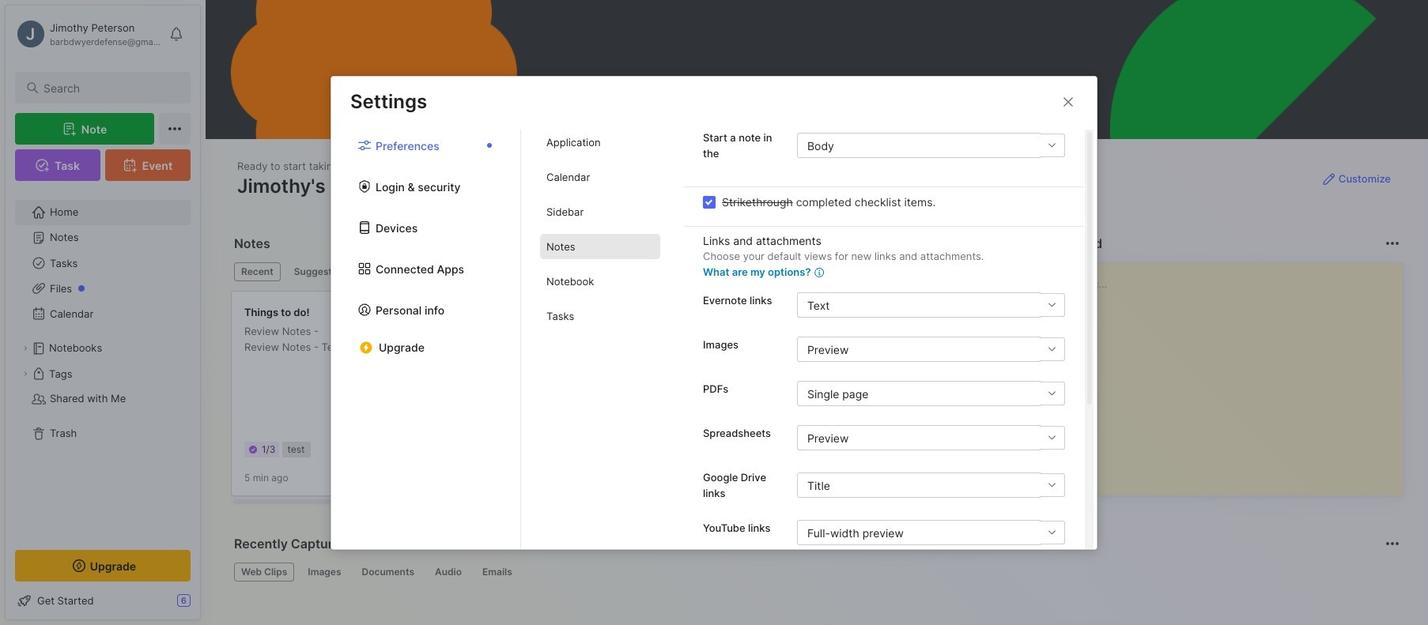 Task type: vqa. For each thing, say whether or not it's contained in the screenshot.
Select28 option at the top
yes



Task type: describe. For each thing, give the bounding box(es) containing it.
Choose default view option for YouTube links field
[[797, 520, 1065, 546]]

Choose default view option for Evernote links field
[[797, 293, 1065, 318]]

expand tags image
[[21, 369, 30, 379]]

Search text field
[[44, 81, 176, 96]]

Choose default view option for Google Drive links field
[[797, 473, 1065, 498]]

tree inside main element
[[6, 191, 200, 536]]

Choose default view option for PDFs field
[[797, 381, 1065, 407]]

expand notebooks image
[[21, 344, 30, 354]]

Choose default view option for Images field
[[797, 337, 1065, 362]]



Task type: locate. For each thing, give the bounding box(es) containing it.
close image
[[1059, 92, 1078, 111]]

none search field inside main element
[[44, 78, 176, 97]]

Start a new note in the body or title. field
[[797, 133, 1065, 158]]

Select28 checkbox
[[703, 196, 716, 208]]

Choose default view option for Spreadsheets field
[[797, 426, 1065, 451]]

tab list
[[331, 130, 521, 549], [521, 130, 679, 549], [234, 263, 1000, 282], [234, 563, 1398, 582]]

main element
[[0, 0, 206, 626]]

tab
[[540, 130, 660, 155], [540, 165, 660, 190], [540, 199, 660, 225], [540, 234, 660, 259], [234, 263, 281, 282], [287, 263, 351, 282], [540, 269, 660, 294], [540, 304, 660, 329], [234, 563, 294, 582], [301, 563, 348, 582], [355, 563, 422, 582], [428, 563, 469, 582], [475, 563, 519, 582]]

tree
[[6, 191, 200, 536]]

Start writing… text field
[[1039, 263, 1402, 483]]

row group
[[231, 291, 1428, 506]]

None search field
[[44, 78, 176, 97]]



